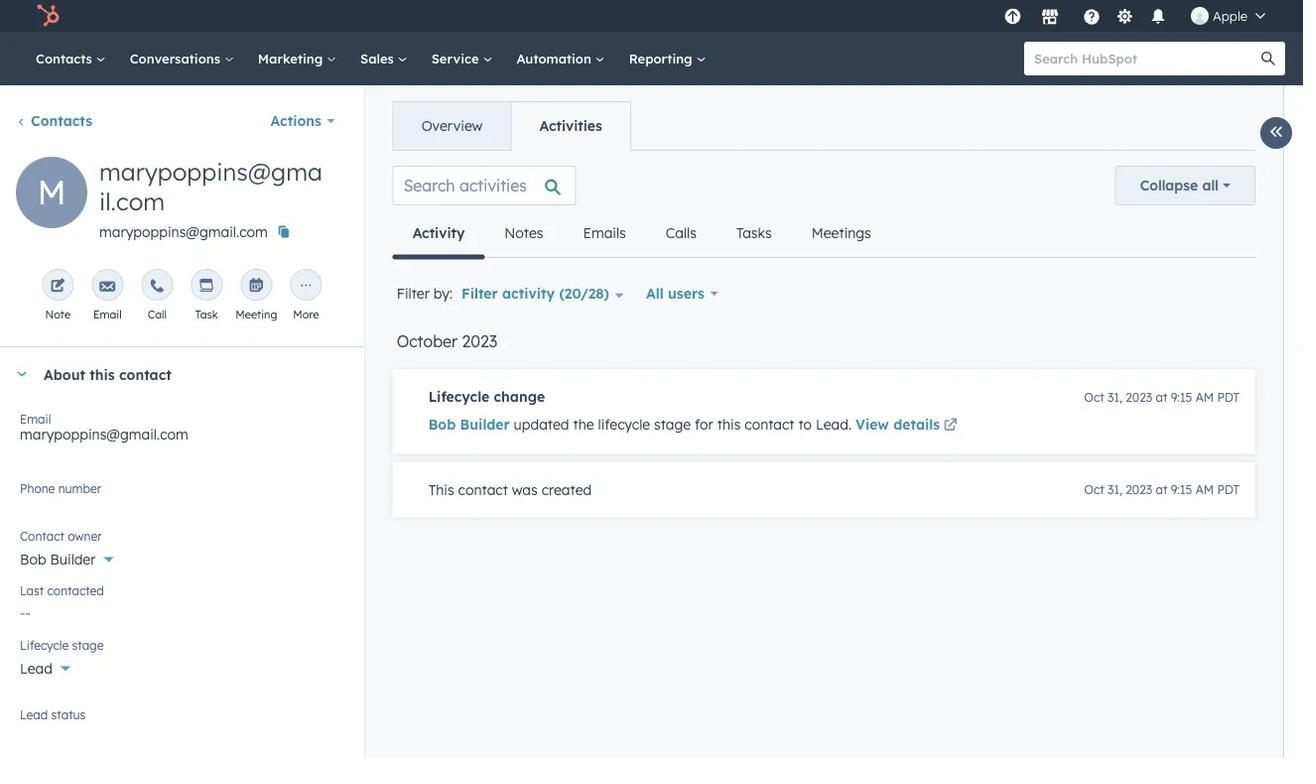 Task type: locate. For each thing, give the bounding box(es) containing it.
(20/28)
[[559, 285, 610, 302]]

change
[[494, 388, 545, 406]]

bob builder
[[20, 551, 96, 568]]

0 vertical spatial bob
[[429, 416, 456, 433]]

1 vertical spatial navigation
[[393, 210, 891, 260]]

for
[[695, 416, 714, 433]]

0 horizontal spatial stage
[[72, 638, 104, 653]]

am
[[1196, 390, 1215, 405], [1196, 483, 1215, 497]]

1 vertical spatial this
[[718, 416, 741, 433]]

0 vertical spatial oct 31, 2023 at 9:15 am pdt
[[1085, 390, 1240, 405]]

31, for lifecycle change
[[1108, 390, 1123, 405]]

2 filter from the left
[[462, 285, 498, 302]]

email inside email marypoppins@gmail.com
[[20, 412, 51, 426]]

lead down lifecycle stage
[[20, 660, 53, 678]]

1 horizontal spatial filter
[[462, 285, 498, 302]]

stage left for
[[654, 416, 691, 433]]

1 vertical spatial marypoppins@gmail.com
[[20, 426, 188, 443]]

meetings button
[[792, 210, 891, 257]]

31, for this contact was created
[[1108, 483, 1123, 497]]

emails
[[583, 224, 626, 242]]

bob inside popup button
[[20, 551, 46, 568]]

marypoppins@gmail.com
[[99, 223, 268, 241], [20, 426, 188, 443]]

2023 inside lifecycle change element
[[1126, 390, 1153, 405]]

contact
[[119, 366, 172, 383], [745, 416, 795, 433], [458, 481, 508, 498]]

0 horizontal spatial lifecycle
[[20, 638, 69, 653]]

0 vertical spatial lifecycle
[[429, 388, 490, 406]]

builder for bob builder updated the lifecycle stage for this contact to lead .
[[460, 416, 510, 433]]

builder down owner
[[50, 551, 96, 568]]

0 horizontal spatial bob
[[20, 551, 46, 568]]

lead inside popup button
[[20, 660, 53, 678]]

pdt inside lifecycle change element
[[1218, 390, 1240, 405]]

lifecycle change element
[[393, 369, 1256, 454]]

bob inside lifecycle change element
[[429, 416, 456, 433]]

at for this contact was created
[[1156, 483, 1168, 497]]

0 vertical spatial oct
[[1085, 390, 1105, 405]]

1 vertical spatial stage
[[72, 638, 104, 653]]

0 vertical spatial 9:15
[[1171, 390, 1193, 405]]

stage down contacted
[[72, 638, 104, 653]]

2 navigation from the top
[[393, 210, 891, 260]]

0 horizontal spatial builder
[[50, 551, 96, 568]]

by:
[[434, 285, 453, 302]]

lifecycle change
[[429, 388, 545, 406]]

1 vertical spatial contacts
[[31, 112, 92, 130]]

1 oct from the top
[[1085, 390, 1105, 405]]

lead left the status
[[20, 708, 48, 722]]

0 vertical spatial builder
[[460, 416, 510, 433]]

lifecycle down last
[[20, 638, 69, 653]]

more image
[[298, 279, 314, 295]]

1 horizontal spatial stage
[[654, 416, 691, 433]]

builder inside lifecycle change element
[[460, 416, 510, 433]]

contact down the call
[[119, 366, 172, 383]]

bob down 'contact'
[[20, 551, 46, 568]]

marypoppins@gmail.com down 'marypoppins@gma il.com'
[[99, 223, 268, 241]]

about this contact button
[[0, 348, 344, 401]]

0 vertical spatial email
[[93, 308, 122, 322]]

all users
[[646, 285, 705, 302]]

email image
[[100, 279, 115, 295]]

hubspot image
[[36, 4, 60, 28]]

tasks button
[[717, 210, 792, 257]]

this
[[429, 481, 454, 498]]

email down caret image
[[20, 412, 51, 426]]

oct
[[1085, 390, 1105, 405], [1085, 483, 1105, 497]]

oct 31, 2023 at 9:15 am pdt for lifecycle change
[[1085, 390, 1240, 405]]

sales link
[[349, 32, 420, 85]]

0 horizontal spatial this
[[90, 366, 115, 383]]

filter left the by:
[[397, 285, 430, 302]]

am for lifecycle change
[[1196, 390, 1215, 405]]

0 vertical spatial 31,
[[1108, 390, 1123, 405]]

1 vertical spatial contact
[[745, 416, 795, 433]]

link opens in a new window image inside the view details link
[[944, 420, 958, 433]]

1 vertical spatial builder
[[50, 551, 96, 568]]

at inside lifecycle change element
[[1156, 390, 1168, 405]]

1 vertical spatial oct
[[1085, 483, 1105, 497]]

builder inside popup button
[[50, 551, 96, 568]]

1 vertical spatial email
[[20, 412, 51, 426]]

call image
[[149, 279, 165, 295]]

apple menu
[[999, 0, 1280, 32]]

0 vertical spatial this
[[90, 366, 115, 383]]

this right about
[[90, 366, 115, 383]]

2 vertical spatial contact
[[458, 481, 508, 498]]

more
[[293, 308, 319, 322]]

am inside "this contact was created" element
[[1196, 483, 1215, 497]]

lifecycle up bob builder button
[[429, 388, 490, 406]]

2023 inside "this contact was created" element
[[1126, 483, 1153, 497]]

navigation up search activities search box
[[393, 101, 631, 151]]

email down 'email' image
[[93, 308, 122, 322]]

link opens in a new window image
[[944, 415, 958, 438], [944, 420, 958, 433]]

meeting
[[236, 308, 277, 322]]

lifecycle inside october 2023 feed
[[429, 388, 490, 406]]

lead for lead status
[[20, 708, 48, 722]]

1 at from the top
[[1156, 390, 1168, 405]]

bob
[[429, 416, 456, 433], [20, 551, 46, 568]]

filter by:
[[397, 285, 453, 302]]

0 vertical spatial am
[[1196, 390, 1215, 405]]

2 am from the top
[[1196, 483, 1215, 497]]

oct for lifecycle change
[[1085, 390, 1105, 405]]

lifecycle
[[429, 388, 490, 406], [20, 638, 69, 653]]

2 pdt from the top
[[1218, 483, 1240, 497]]

this right for
[[718, 416, 741, 433]]

filter right the by:
[[462, 285, 498, 302]]

activities
[[540, 117, 603, 135]]

phone
[[20, 481, 55, 496]]

pdt for lifecycle change
[[1218, 390, 1240, 405]]

1 vertical spatial oct 31, 2023 at 9:15 am pdt
[[1085, 483, 1240, 497]]

0 vertical spatial stage
[[654, 416, 691, 433]]

9:15 inside "this contact was created" element
[[1171, 483, 1193, 497]]

2 horizontal spatial contact
[[745, 416, 795, 433]]

calls
[[666, 224, 697, 242]]

lifecycle for lifecycle change
[[429, 388, 490, 406]]

0 vertical spatial at
[[1156, 390, 1168, 405]]

this
[[90, 366, 115, 383], [718, 416, 741, 433]]

1 vertical spatial am
[[1196, 483, 1215, 497]]

1 vertical spatial bob
[[20, 551, 46, 568]]

email marypoppins@gmail.com
[[20, 412, 188, 443]]

2 9:15 from the top
[[1171, 483, 1193, 497]]

call
[[148, 308, 167, 322]]

2 link opens in a new window image from the top
[[944, 420, 958, 433]]

2023 for this contact was created
[[1126, 483, 1153, 497]]

bob down lifecycle change on the bottom left of page
[[429, 416, 456, 433]]

at
[[1156, 390, 1168, 405], [1156, 483, 1168, 497]]

navigation containing activity
[[393, 210, 891, 260]]

contact left to
[[745, 416, 795, 433]]

1 vertical spatial 2023
[[1126, 390, 1153, 405]]

meeting image
[[249, 279, 264, 295]]

oct 31, 2023 at 9:15 am pdt inside "this contact was created" element
[[1085, 483, 1240, 497]]

pdt for this contact was created
[[1218, 483, 1240, 497]]

details
[[894, 416, 941, 433]]

stage
[[654, 416, 691, 433], [72, 638, 104, 653]]

lifecycle for lifecycle stage
[[20, 638, 69, 653]]

contact inside lifecycle change element
[[745, 416, 795, 433]]

was
[[512, 481, 538, 498]]

contacts link
[[24, 32, 118, 85], [16, 112, 92, 130]]

navigation
[[393, 101, 631, 151], [393, 210, 891, 260]]

builder
[[460, 416, 510, 433], [50, 551, 96, 568]]

conversations
[[130, 50, 224, 67]]

oct 31, 2023 at 9:15 am pdt
[[1085, 390, 1240, 405], [1085, 483, 1240, 497]]

0 vertical spatial contacts link
[[24, 32, 118, 85]]

0 horizontal spatial filter
[[397, 285, 430, 302]]

31, inside lifecycle change element
[[1108, 390, 1123, 405]]

status
[[51, 708, 86, 722]]

Phone number text field
[[20, 478, 344, 517]]

0 vertical spatial contact
[[119, 366, 172, 383]]

1 vertical spatial lifecycle
[[20, 638, 69, 653]]

contact inside dropdown button
[[119, 366, 172, 383]]

1 horizontal spatial this
[[718, 416, 741, 433]]

1 navigation from the top
[[393, 101, 631, 151]]

bob for bob builder updated the lifecycle stage for this contact to lead .
[[429, 416, 456, 433]]

service
[[432, 50, 483, 67]]

task image
[[199, 279, 215, 295]]

2 31, from the top
[[1108, 483, 1123, 497]]

contacts
[[36, 50, 96, 67], [31, 112, 92, 130]]

number
[[58, 481, 101, 496]]

am inside lifecycle change element
[[1196, 390, 1215, 405]]

lifecycle stage
[[20, 638, 104, 653]]

1 vertical spatial lead
[[20, 660, 53, 678]]

this contact was created element
[[393, 462, 1256, 518]]

1 vertical spatial at
[[1156, 483, 1168, 497]]

1 31, from the top
[[1108, 390, 1123, 405]]

task
[[195, 308, 218, 322]]

1 horizontal spatial email
[[93, 308, 122, 322]]

bob builder image
[[1192, 7, 1209, 25]]

1 9:15 from the top
[[1171, 390, 1193, 405]]

2023 for lifecycle change
[[1126, 390, 1153, 405]]

view details
[[856, 416, 941, 433]]

navigation up all
[[393, 210, 891, 260]]

note image
[[50, 279, 66, 295]]

collapse all button
[[1116, 166, 1256, 206]]

1 horizontal spatial bob
[[429, 416, 456, 433]]

activity button
[[393, 210, 485, 260]]

all users button
[[633, 274, 731, 314]]

0 vertical spatial pdt
[[1218, 390, 1240, 405]]

2 at from the top
[[1156, 483, 1168, 497]]

1 horizontal spatial lifecycle
[[429, 388, 490, 406]]

contact left was
[[458, 481, 508, 498]]

builder down lifecycle change on the bottom left of page
[[460, 416, 510, 433]]

1 oct 31, 2023 at 9:15 am pdt from the top
[[1085, 390, 1240, 405]]

9:15 for lifecycle change
[[1171, 390, 1193, 405]]

0 vertical spatial navigation
[[393, 101, 631, 151]]

0 vertical spatial lead
[[816, 416, 849, 433]]

october 2023 feed
[[377, 150, 1272, 542]]

1 vertical spatial 9:15
[[1171, 483, 1193, 497]]

settings link
[[1113, 5, 1138, 26]]

Search HubSpot search field
[[1025, 42, 1268, 75]]

bob for bob builder
[[20, 551, 46, 568]]

0 horizontal spatial contact
[[119, 366, 172, 383]]

lead status
[[20, 708, 86, 722]]

marketplaces button
[[1030, 0, 1071, 32]]

pdt inside "this contact was created" element
[[1218, 483, 1240, 497]]

oct inside lifecycle change element
[[1085, 390, 1105, 405]]

lead right to
[[816, 416, 849, 433]]

email
[[93, 308, 122, 322], [20, 412, 51, 426]]

2 oct from the top
[[1085, 483, 1105, 497]]

9:15
[[1171, 390, 1193, 405], [1171, 483, 1193, 497]]

9:15 for this contact was created
[[1171, 483, 1193, 497]]

1 am from the top
[[1196, 390, 1215, 405]]

9:15 inside lifecycle change element
[[1171, 390, 1193, 405]]

2 vertical spatial 2023
[[1126, 483, 1153, 497]]

oct 31, 2023 at 9:15 am pdt inside lifecycle change element
[[1085, 390, 1240, 405]]

0 horizontal spatial email
[[20, 412, 51, 426]]

1 vertical spatial 31,
[[1108, 483, 1123, 497]]

1 vertical spatial contacts link
[[16, 112, 92, 130]]

view details link
[[856, 415, 961, 438]]

1 horizontal spatial builder
[[460, 416, 510, 433]]

2 oct 31, 2023 at 9:15 am pdt from the top
[[1085, 483, 1240, 497]]

1 horizontal spatial contact
[[458, 481, 508, 498]]

last
[[20, 583, 44, 598]]

1 filter from the left
[[397, 285, 430, 302]]

marypoppins@gmail.com up number
[[20, 426, 188, 443]]

1 vertical spatial pdt
[[1218, 483, 1240, 497]]

oct inside "this contact was created" element
[[1085, 483, 1105, 497]]

2 vertical spatial lead
[[20, 708, 48, 722]]

email for email
[[93, 308, 122, 322]]

1 pdt from the top
[[1218, 390, 1240, 405]]

31, inside "this contact was created" element
[[1108, 483, 1123, 497]]

oct for this contact was created
[[1085, 483, 1105, 497]]



Task type: describe. For each thing, give the bounding box(es) containing it.
filter activity (20/28)
[[462, 285, 610, 302]]

meetings
[[812, 224, 872, 242]]

to
[[799, 416, 812, 433]]

sales
[[360, 50, 398, 67]]

updated
[[514, 416, 570, 433]]

marketing
[[258, 50, 327, 67]]

filter for filter by:
[[397, 285, 430, 302]]

october 2023
[[397, 332, 498, 352]]

marketplaces image
[[1042, 9, 1060, 27]]

notes
[[505, 224, 544, 242]]

overview
[[422, 117, 483, 135]]

il.com
[[99, 187, 165, 216]]

0 vertical spatial contacts
[[36, 50, 96, 67]]

service link
[[420, 32, 505, 85]]

all
[[646, 285, 664, 302]]

collapse
[[1141, 177, 1199, 194]]

view
[[856, 416, 890, 433]]

activity
[[502, 285, 555, 302]]

this inside lifecycle change element
[[718, 416, 741, 433]]

settings image
[[1117, 8, 1134, 26]]

lead inside lifecycle change element
[[816, 416, 849, 433]]

collapse all
[[1141, 177, 1219, 194]]

marketing link
[[246, 32, 349, 85]]

activity
[[413, 224, 465, 242]]

emails button
[[564, 210, 646, 257]]

activities button
[[511, 102, 630, 150]]

contact owner
[[20, 529, 102, 544]]

apple button
[[1180, 0, 1278, 32]]

note
[[45, 308, 71, 322]]

phone number
[[20, 481, 101, 496]]

0 vertical spatial marypoppins@gmail.com
[[99, 223, 268, 241]]

.
[[849, 416, 852, 433]]

calls button
[[646, 210, 717, 257]]

help button
[[1075, 0, 1109, 32]]

at for lifecycle change
[[1156, 390, 1168, 405]]

am for this contact was created
[[1196, 483, 1215, 497]]

notifications button
[[1142, 0, 1176, 32]]

notes button
[[485, 210, 564, 257]]

marypoppins@gma il.com
[[99, 157, 323, 216]]

filter for filter activity (20/28)
[[462, 285, 498, 302]]

navigation containing overview
[[393, 101, 631, 151]]

conversations link
[[118, 32, 246, 85]]

this contact was created
[[429, 481, 592, 498]]

apple
[[1213, 7, 1248, 24]]

0 vertical spatial 2023
[[462, 332, 498, 352]]

about
[[44, 366, 85, 383]]

upgrade link
[[1001, 5, 1026, 26]]

all
[[1203, 177, 1219, 194]]

caret image
[[16, 372, 28, 377]]

contacted
[[47, 583, 104, 598]]

bob builder updated the lifecycle stage for this contact to lead .
[[429, 416, 856, 433]]

builder for bob builder
[[50, 551, 96, 568]]

marypoppins@gma
[[99, 157, 323, 187]]

last contacted
[[20, 583, 104, 598]]

help image
[[1083, 9, 1101, 27]]

this inside the about this contact dropdown button
[[90, 366, 115, 383]]

bob builder button
[[20, 540, 344, 573]]

upgrade image
[[1004, 8, 1022, 26]]

contact
[[20, 529, 64, 544]]

Search activities search field
[[393, 166, 577, 206]]

about this contact
[[44, 366, 172, 383]]

notifications image
[[1150, 9, 1168, 27]]

actions
[[271, 112, 322, 130]]

automation link
[[505, 32, 617, 85]]

october
[[397, 332, 458, 352]]

the
[[573, 416, 594, 433]]

bob builder button
[[429, 413, 510, 437]]

owner
[[68, 529, 102, 544]]

lead button
[[20, 649, 344, 682]]

automation
[[517, 50, 596, 67]]

overview button
[[394, 102, 511, 150]]

1 link opens in a new window image from the top
[[944, 415, 958, 438]]

search button
[[1252, 42, 1286, 75]]

oct 31, 2023 at 9:15 am pdt for this contact was created
[[1085, 483, 1240, 497]]

navigation inside october 2023 feed
[[393, 210, 891, 260]]

stage inside lifecycle change element
[[654, 416, 691, 433]]

hubspot link
[[24, 4, 74, 28]]

created
[[542, 481, 592, 498]]

Last contacted text field
[[20, 595, 344, 627]]

users
[[668, 285, 705, 302]]

reporting link
[[617, 32, 718, 85]]

email for email marypoppins@gmail.com
[[20, 412, 51, 426]]

lead for lead
[[20, 660, 53, 678]]

actions button
[[258, 101, 348, 141]]

tasks
[[737, 224, 772, 242]]

reporting
[[629, 50, 697, 67]]

search image
[[1262, 52, 1276, 66]]

lifecycle
[[598, 416, 651, 433]]



Task type: vqa. For each thing, say whether or not it's contained in the screenshot.
Availability list item
no



